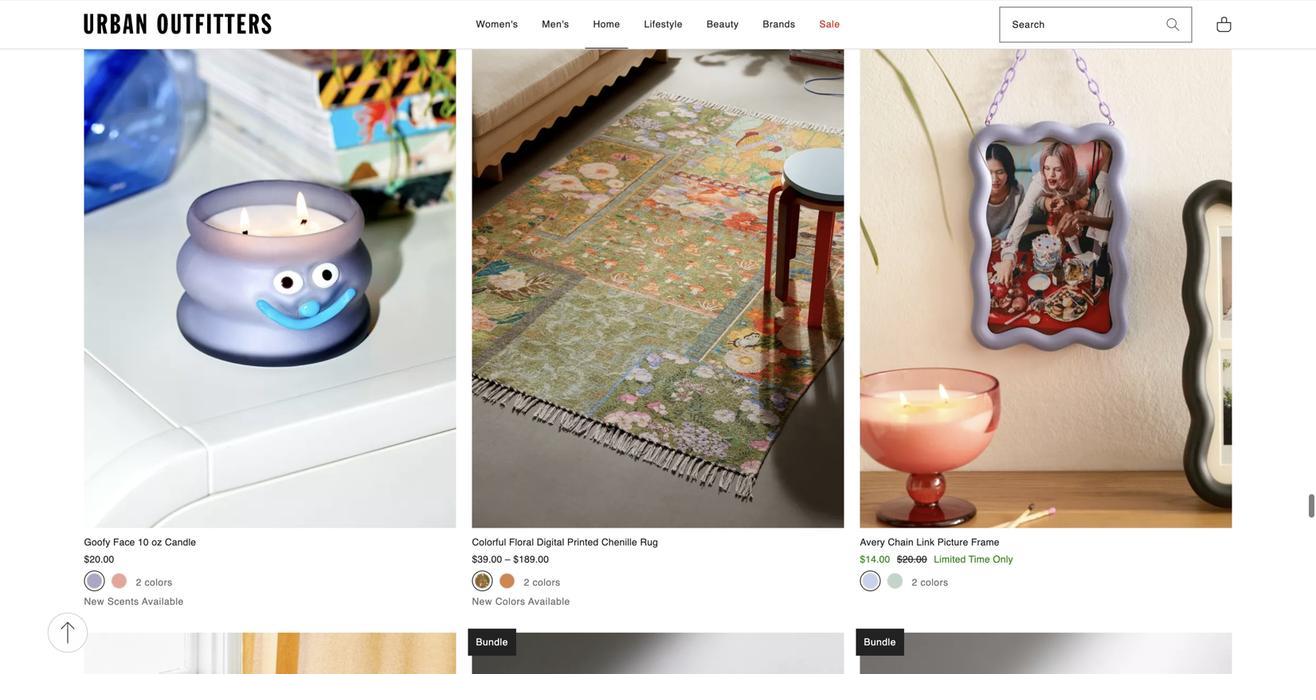 Task type: vqa. For each thing, say whether or not it's contained in the screenshot.
Brands link
yes



Task type: locate. For each thing, give the bounding box(es) containing it.
0 horizontal spatial 2
[[136, 577, 142, 589]]

pass it around bundle image
[[472, 633, 844, 675]]

0 horizontal spatial colors
[[145, 577, 173, 589]]

men's
[[542, 19, 569, 30]]

chain
[[888, 537, 914, 548]]

1 horizontal spatial bundle
[[864, 637, 896, 648]]

avery
[[860, 537, 885, 548]]

available right colors
[[528, 597, 570, 608]]

1 horizontal spatial 2
[[524, 577, 530, 589]]

multi image
[[499, 574, 515, 590]]

None search field
[[1000, 8, 1155, 42]]

0 horizontal spatial bundle
[[476, 637, 508, 648]]

2 colors down $189.00
[[524, 577, 561, 589]]

rug
[[640, 537, 658, 548]]

available for new scents available
[[142, 597, 184, 608]]

avery chain link picture frame
[[860, 537, 1000, 548]]

new
[[84, 597, 104, 608], [472, 597, 492, 608]]

my shopping bag image
[[1216, 15, 1232, 33]]

2 colors for scents
[[136, 577, 173, 589]]

3 2 from the left
[[912, 577, 918, 589]]

2 right multi icon
[[524, 577, 530, 589]]

0 horizontal spatial available
[[142, 597, 184, 608]]

2 horizontal spatial 2
[[912, 577, 918, 589]]

search image
[[1167, 18, 1179, 31]]

oz
[[152, 537, 162, 548]]

original price: $20.00 element
[[84, 555, 114, 566], [897, 555, 927, 566]]

2 original price: $20.00 element from the left
[[897, 555, 927, 566]]

1 horizontal spatial $20.00
[[897, 555, 927, 566]]

2
[[136, 577, 142, 589], [524, 577, 530, 589], [912, 577, 918, 589]]

new down olive icon
[[472, 597, 492, 608]]

2 2 from the left
[[524, 577, 530, 589]]

1 2 colors from the left
[[136, 577, 173, 589]]

2 available from the left
[[528, 597, 570, 608]]

$20.00
[[84, 555, 114, 566], [897, 555, 927, 566]]

$20.00 down chain
[[897, 555, 927, 566]]

1 horizontal spatial new
[[472, 597, 492, 608]]

10
[[138, 537, 149, 548]]

2 bundle from the left
[[864, 637, 896, 648]]

$14.00 $20.00 limited time only
[[860, 555, 1013, 566]]

foot runner bath mat image
[[84, 633, 456, 675]]

1 horizontal spatial colors
[[533, 577, 561, 589]]

original price: $39.00 – $189.00 element
[[472, 555, 549, 566]]

home link
[[585, 1, 628, 49]]

1 horizontal spatial available
[[528, 597, 570, 608]]

available
[[142, 597, 184, 608], [528, 597, 570, 608]]

2 horizontal spatial colors
[[921, 577, 949, 589]]

sale price: $14.00 element
[[860, 555, 890, 566]]

2 colors down $14.00 $20.00 limited time only
[[912, 577, 949, 589]]

2 colors
[[136, 577, 173, 589], [524, 577, 561, 589], [912, 577, 949, 589]]

2 bundle link from the left
[[856, 629, 1232, 675]]

lifestyle link
[[636, 1, 691, 49]]

0 horizontal spatial bundle link
[[468, 629, 844, 675]]

printed
[[567, 537, 599, 548]]

0 horizontal spatial $20.00
[[84, 555, 114, 566]]

1 horizontal spatial original price: $20.00 element
[[897, 555, 927, 566]]

1 original price: $20.00 element from the left
[[84, 555, 114, 566]]

bundle down blue image
[[864, 637, 896, 648]]

3 colors from the left
[[921, 577, 949, 589]]

picture
[[937, 537, 968, 548]]

original price: $20.00 element down goofy
[[84, 555, 114, 566]]

new down lucid dreams icon
[[84, 597, 104, 608]]

colorful floral digital printed chenille rug
[[472, 537, 658, 548]]

2 right nirvana image
[[136, 577, 142, 589]]

colors down $189.00
[[533, 577, 561, 589]]

1 colors from the left
[[145, 577, 173, 589]]

lucid dreams image
[[86, 574, 102, 590]]

Search text field
[[1000, 8, 1155, 42]]

sale
[[819, 19, 840, 30]]

0 horizontal spatial new
[[84, 597, 104, 608]]

available right scents
[[142, 597, 184, 608]]

2 for scents
[[136, 577, 142, 589]]

original price: $20.00 element down chain
[[897, 555, 927, 566]]

2 horizontal spatial 2 colors
[[912, 577, 949, 589]]

colors up "new scents available"
[[145, 577, 173, 589]]

$14.00
[[860, 555, 890, 566]]

1 2 from the left
[[136, 577, 142, 589]]

0 horizontal spatial original price: $20.00 element
[[84, 555, 114, 566]]

olive image
[[474, 574, 490, 590]]

$39.00
[[472, 555, 502, 566]]

lifestyle
[[644, 19, 683, 30]]

1 horizontal spatial bundle link
[[856, 629, 1232, 675]]

1 bundle from the left
[[476, 637, 508, 648]]

1 new from the left
[[84, 597, 104, 608]]

urban outfitters image
[[84, 14, 271, 35]]

1 horizontal spatial 2 colors
[[524, 577, 561, 589]]

bundle down colors
[[476, 637, 508, 648]]

$20.00 down goofy
[[84, 555, 114, 566]]

$189.00
[[513, 555, 549, 566]]

3 2 colors from the left
[[912, 577, 949, 589]]

2 colors up "new scents available"
[[136, 577, 173, 589]]

2 right the 'mint' icon
[[912, 577, 918, 589]]

colors down $14.00 $20.00 limited time only
[[921, 577, 949, 589]]

bundle for drink up bundle image
[[864, 637, 896, 648]]

colors
[[495, 597, 525, 608]]

2 $20.00 from the left
[[897, 555, 927, 566]]

2 colors from the left
[[533, 577, 561, 589]]

bundle
[[476, 637, 508, 648], [864, 637, 896, 648]]

brands
[[763, 19, 795, 30]]

0 horizontal spatial 2 colors
[[136, 577, 173, 589]]

link
[[916, 537, 935, 548]]

1 available from the left
[[142, 597, 184, 608]]

bundle link
[[468, 629, 844, 675], [856, 629, 1232, 675]]

drink up bundle image
[[860, 633, 1232, 675]]

colors
[[145, 577, 173, 589], [533, 577, 561, 589], [921, 577, 949, 589]]

2 2 colors from the left
[[524, 577, 561, 589]]

avery chain link picture frame link
[[860, 0, 1232, 550]]

floral
[[509, 537, 534, 548]]

2 new from the left
[[472, 597, 492, 608]]



Task type: describe. For each thing, give the bounding box(es) containing it.
beauty
[[707, 19, 739, 30]]

main navigation element
[[333, 1, 984, 49]]

sale link
[[811, 1, 848, 49]]

2 colors for colors
[[524, 577, 561, 589]]

beauty link
[[699, 1, 747, 49]]

men's link
[[534, 1, 577, 49]]

new for new colors available
[[472, 597, 492, 608]]

chenille
[[601, 537, 637, 548]]

time
[[969, 555, 990, 566]]

women's
[[476, 19, 518, 30]]

new colors available
[[472, 597, 570, 608]]

women's link
[[468, 1, 526, 49]]

$39.00 – $189.00
[[472, 555, 549, 566]]

1 bundle link from the left
[[468, 629, 844, 675]]

colorful floral digital printed chenille rug image
[[472, 0, 844, 529]]

goofy face 10 oz candle image
[[84, 0, 456, 529]]

colors for colors
[[533, 577, 561, 589]]

goofy face 10 oz candle link
[[84, 0, 456, 550]]

brands link
[[755, 1, 803, 49]]

candle
[[165, 537, 196, 548]]

colorful
[[472, 537, 506, 548]]

1 $20.00 from the left
[[84, 555, 114, 566]]

nirvana image
[[111, 574, 127, 590]]

avery chain link picture frame image
[[860, 0, 1232, 529]]

blue image
[[862, 574, 878, 590]]

digital
[[537, 537, 564, 548]]

available for new colors available
[[528, 597, 570, 608]]

bundle for pass it around bundle "image"
[[476, 637, 508, 648]]

face
[[113, 537, 135, 548]]

goofy face 10 oz candle
[[84, 537, 196, 548]]

only
[[993, 555, 1013, 566]]

2 for colors
[[524, 577, 530, 589]]

scents
[[107, 597, 139, 608]]

colorful floral digital printed chenille rug link
[[472, 0, 844, 550]]

–
[[505, 555, 511, 566]]

goofy
[[84, 537, 110, 548]]

new for new scents available
[[84, 597, 104, 608]]

colors for scents
[[145, 577, 173, 589]]

new scents available
[[84, 597, 184, 608]]

mint image
[[887, 574, 903, 590]]

frame
[[971, 537, 1000, 548]]

limited
[[934, 555, 966, 566]]

home
[[593, 19, 620, 30]]



